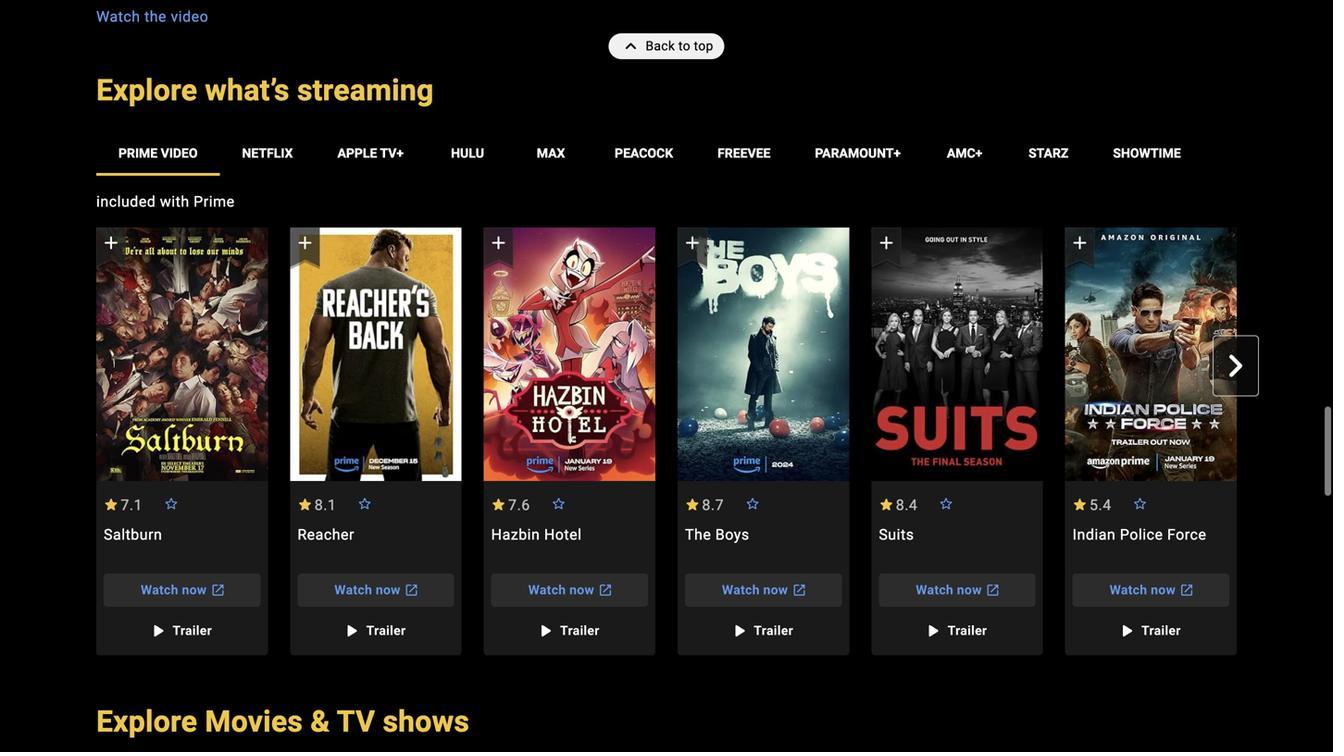 Task type: locate. For each thing, give the bounding box(es) containing it.
watch now button down suits link
[[879, 574, 1036, 608]]

trailer button down 'indian police force' link
[[1107, 615, 1196, 648]]

watch down saltburn link
[[141, 583, 178, 598]]

indian police force image
[[1066, 228, 1237, 482]]

3 trailer button from the left
[[525, 615, 615, 648]]

6 watch now from the left
[[1110, 583, 1176, 598]]

play arrow image
[[534, 621, 557, 643], [728, 621, 750, 643], [922, 621, 944, 643], [1116, 621, 1138, 643]]

indian police force
[[1073, 527, 1207, 544]]

4 play arrow image from the left
[[1116, 621, 1138, 643]]

watch now button down reacher link
[[298, 574, 454, 608]]

3 launch image from the left
[[982, 580, 1004, 602]]

included
[[96, 193, 156, 211]]

0 horizontal spatial star inline image
[[104, 499, 119, 511]]

2 star border inline image from the left
[[358, 498, 372, 510]]

star border inline image up indian police force
[[1133, 498, 1148, 510]]

3 now from the left
[[570, 583, 595, 598]]

6 watch now button from the left
[[1073, 574, 1230, 608]]

play arrow image for saltburn
[[147, 621, 169, 643]]

group containing 5.4
[[1066, 228, 1237, 656]]

max
[[537, 146, 565, 161]]

watch now for saltburn
[[141, 583, 207, 598]]

watch now button down hazbin hotel link
[[491, 574, 648, 608]]

4 trailer from the left
[[754, 624, 794, 639]]

now down 'indian police force' link
[[1151, 583, 1176, 598]]

2 trailer button from the left
[[331, 615, 421, 648]]

trailer button down hazbin hotel link
[[525, 615, 615, 648]]

trailer down hazbin hotel link
[[560, 624, 600, 639]]

play arrow image down hazbin hotel link
[[534, 621, 557, 643]]

launch image for hazbin hotel
[[595, 580, 617, 602]]

star border inline image right 8.1
[[358, 498, 372, 510]]

star inline image for 7.1
[[104, 499, 119, 511]]

police
[[1120, 527, 1163, 544]]

trailer down suits link
[[948, 624, 987, 639]]

watch down reacher link
[[335, 583, 372, 598]]

amc+
[[947, 146, 983, 161]]

watch now down hazbin hotel link
[[528, 583, 595, 598]]

watch now button down the boys link
[[685, 574, 842, 608]]

4 add image from the left
[[875, 232, 898, 254]]

play arrow image for the boys
[[728, 621, 750, 643]]

6 trailer button from the left
[[1107, 615, 1196, 648]]

back to top
[[646, 38, 714, 54]]

star inline image left the 5.4
[[1073, 499, 1088, 511]]

watch now down suits link
[[916, 583, 982, 598]]

star border inline image right '8.4'
[[939, 498, 954, 510]]

star border inline image up "hotel" on the left of the page
[[551, 498, 566, 510]]

starz
[[1029, 146, 1069, 161]]

trailer down the boys link
[[754, 624, 794, 639]]

launch image for indian police force
[[1176, 580, 1198, 602]]

4 trailer button from the left
[[719, 615, 808, 648]]

2 explore from the top
[[96, 705, 197, 740]]

2 launch image from the left
[[401, 580, 423, 602]]

4 watch now from the left
[[722, 583, 788, 598]]

add image for 8.1
[[294, 232, 316, 254]]

showtime
[[1113, 146, 1181, 161]]

1 explore from the top
[[96, 73, 197, 108]]

watch now button for indian police force
[[1073, 574, 1230, 608]]

trailer button down reacher link
[[331, 615, 421, 648]]

6 trailer from the left
[[1142, 624, 1181, 639]]

watch now button for hazbin hotel
[[491, 574, 648, 608]]

1 trailer from the left
[[173, 624, 212, 639]]

expand less image
[[620, 33, 646, 59]]

trailer for the boys
[[754, 624, 794, 639]]

5 now from the left
[[957, 583, 982, 598]]

launch image
[[207, 580, 229, 602], [401, 580, 423, 602]]

play arrow image down reacher link
[[340, 621, 363, 643]]

launch image
[[595, 580, 617, 602], [788, 580, 811, 602], [982, 580, 1004, 602], [1176, 580, 1198, 602]]

prime video
[[119, 146, 198, 161]]

8.7
[[702, 497, 724, 515]]

6 now from the left
[[1151, 583, 1176, 598]]

streaming
[[297, 73, 434, 108]]

watch down the boys link
[[722, 583, 760, 598]]

now down hazbin hotel link
[[570, 583, 595, 598]]

1 star inline image from the left
[[104, 499, 119, 511]]

0 horizontal spatial add image
[[100, 232, 122, 254]]

trailer button
[[137, 615, 227, 648], [331, 615, 421, 648], [525, 615, 615, 648], [719, 615, 808, 648], [913, 615, 1002, 648], [1107, 615, 1196, 648]]

watch now button
[[104, 574, 261, 608], [298, 574, 454, 608], [491, 574, 648, 608], [685, 574, 842, 608], [879, 574, 1036, 608], [1073, 574, 1230, 608]]

1 now from the left
[[182, 583, 207, 598]]

suits image
[[872, 228, 1043, 482]]

star border inline image for 8.1
[[358, 498, 372, 510]]

reacher link
[[290, 526, 462, 563]]

add image
[[100, 232, 122, 254], [1069, 232, 1091, 254]]

trailer for hazbin hotel
[[560, 624, 600, 639]]

hazbin hotel image
[[484, 228, 656, 482]]

2 watch now from the left
[[335, 583, 401, 598]]

watch now down reacher link
[[335, 583, 401, 598]]

2 play arrow image from the left
[[340, 621, 363, 643]]

2 star inline image from the left
[[491, 499, 506, 511]]

video
[[161, 146, 198, 161]]

launch image down the boys link
[[788, 580, 811, 602]]

back to top button
[[609, 33, 725, 59]]

watch now button for the boys
[[685, 574, 842, 608]]

star inline image
[[104, 499, 119, 511], [879, 499, 894, 511]]

1 horizontal spatial play arrow image
[[340, 621, 363, 643]]

apple
[[337, 146, 377, 161]]

watch for hazbin hotel
[[528, 583, 566, 598]]

1 star inline image from the left
[[298, 499, 312, 511]]

watch now button for reacher
[[298, 574, 454, 608]]

launch image down hazbin hotel link
[[595, 580, 617, 602]]

what's
[[205, 73, 290, 108]]

prime
[[194, 193, 235, 211]]

1 horizontal spatial star inline image
[[879, 499, 894, 511]]

4 watch now button from the left
[[685, 574, 842, 608]]

3 add image from the left
[[682, 232, 704, 254]]

boys
[[716, 527, 750, 544]]

star inline image left 7.6
[[491, 499, 506, 511]]

1 add image from the left
[[294, 232, 316, 254]]

watch now button down 'indian police force' link
[[1073, 574, 1230, 608]]

watch down hazbin hotel link
[[528, 583, 566, 598]]

trailer button down the boys link
[[719, 615, 808, 648]]

hazbin hotel
[[491, 527, 582, 544]]

star inline image left 8.7
[[685, 499, 700, 511]]

watch left the
[[96, 8, 140, 25]]

reacher
[[298, 527, 355, 544]]

3 play arrow image from the left
[[922, 621, 944, 643]]

1 add image from the left
[[100, 232, 122, 254]]

trailer
[[173, 624, 212, 639], [366, 624, 406, 639], [560, 624, 600, 639], [754, 624, 794, 639], [948, 624, 987, 639], [1142, 624, 1181, 639]]

5 trailer button from the left
[[913, 615, 1002, 648]]

1 watch now button from the left
[[104, 574, 261, 608]]

watch inside button
[[96, 8, 140, 25]]

play arrow image for suits
[[922, 621, 944, 643]]

tab list containing prime video
[[96, 131, 1259, 176]]

3 star inline image from the left
[[685, 499, 700, 511]]

with
[[160, 193, 190, 211]]

4 star inline image from the left
[[1073, 499, 1088, 511]]

0 horizontal spatial play arrow image
[[147, 621, 169, 643]]

star inline image left 7.1
[[104, 499, 119, 511]]

watch now
[[141, 583, 207, 598], [335, 583, 401, 598], [528, 583, 595, 598], [722, 583, 788, 598], [916, 583, 982, 598], [1110, 583, 1176, 598]]

1 watch now from the left
[[141, 583, 207, 598]]

now down the boys link
[[763, 583, 788, 598]]

star inline image left '8.4'
[[879, 499, 894, 511]]

&
[[310, 705, 330, 740]]

watch now for the boys
[[722, 583, 788, 598]]

watch the video
[[96, 8, 209, 25]]

launch image down force
[[1176, 580, 1198, 602]]

5 star border inline image from the left
[[1133, 498, 1148, 510]]

3 watch now from the left
[[528, 583, 595, 598]]

tv
[[337, 705, 375, 740]]

play arrow image down saltburn link
[[147, 621, 169, 643]]

star border inline image
[[164, 498, 179, 510], [358, 498, 372, 510], [551, 498, 566, 510], [939, 498, 954, 510], [1133, 498, 1148, 510]]

saltburn image
[[96, 228, 268, 482]]

launch image down suits link
[[982, 580, 1004, 602]]

the boys
[[685, 527, 750, 544]]

1 launch image from the left
[[595, 580, 617, 602]]

add image for 7.6
[[488, 232, 510, 254]]

star border inline image
[[745, 498, 760, 510]]

to
[[679, 38, 691, 54]]

0 horizontal spatial launch image
[[207, 580, 229, 602]]

3 trailer from the left
[[560, 624, 600, 639]]

expats image
[[1259, 228, 1333, 482]]

watch now down saltburn link
[[141, 583, 207, 598]]

the
[[685, 527, 711, 544]]

4 star border inline image from the left
[[939, 498, 954, 510]]

now for saltburn
[[182, 583, 207, 598]]

1 horizontal spatial add image
[[1069, 232, 1091, 254]]

5 trailer from the left
[[948, 624, 987, 639]]

trailer button down suits link
[[913, 615, 1002, 648]]

watch
[[96, 8, 140, 25], [141, 583, 178, 598], [335, 583, 372, 598], [528, 583, 566, 598], [722, 583, 760, 598], [916, 583, 954, 598], [1110, 583, 1148, 598]]

group
[[74, 228, 1333, 660], [96, 228, 268, 656], [96, 228, 268, 482], [290, 228, 462, 656], [290, 228, 462, 482], [484, 228, 656, 656], [484, 228, 656, 482], [678, 228, 849, 656], [678, 228, 849, 482], [872, 228, 1043, 656], [872, 228, 1043, 482], [1066, 228, 1237, 656], [1066, 228, 1237, 482], [1259, 228, 1333, 656], [1259, 228, 1333, 482]]

2 now from the left
[[376, 583, 401, 598]]

watch for the boys
[[722, 583, 760, 598]]

explore
[[96, 73, 197, 108], [96, 705, 197, 740]]

star inline image for 7.6
[[491, 499, 506, 511]]

2 add image from the left
[[1069, 232, 1091, 254]]

peacock
[[615, 146, 673, 161]]

play arrow image
[[147, 621, 169, 643], [340, 621, 363, 643]]

1 launch image from the left
[[207, 580, 229, 602]]

group containing 8.1
[[290, 228, 462, 656]]

watch now button down saltburn link
[[104, 574, 261, 608]]

star border inline image right 7.1
[[164, 498, 179, 510]]

now down saltburn link
[[182, 583, 207, 598]]

1 vertical spatial explore
[[96, 705, 197, 740]]

1 trailer button from the left
[[137, 615, 227, 648]]

suits link
[[872, 526, 1043, 563]]

4 now from the left
[[763, 583, 788, 598]]

prime
[[119, 146, 158, 161]]

watch now down the boys link
[[722, 583, 788, 598]]

5 watch now from the left
[[916, 583, 982, 598]]

0 vertical spatial explore
[[96, 73, 197, 108]]

2 play arrow image from the left
[[728, 621, 750, 643]]

2 add image from the left
[[488, 232, 510, 254]]

3 watch now button from the left
[[491, 574, 648, 608]]

1 horizontal spatial launch image
[[401, 580, 423, 602]]

2 star inline image from the left
[[879, 499, 894, 511]]

watch down suits link
[[916, 583, 954, 598]]

2 launch image from the left
[[788, 580, 811, 602]]

1 play arrow image from the left
[[534, 621, 557, 643]]

2 watch now button from the left
[[298, 574, 454, 608]]

star inline image for 8.4
[[879, 499, 894, 511]]

5 watch now button from the left
[[879, 574, 1036, 608]]

launch image down saltburn link
[[207, 580, 229, 602]]

3 star border inline image from the left
[[551, 498, 566, 510]]

5.4
[[1090, 497, 1112, 515]]

play arrow image down 'indian police force' link
[[1116, 621, 1138, 643]]

star inline image
[[298, 499, 312, 511], [491, 499, 506, 511], [685, 499, 700, 511], [1073, 499, 1088, 511]]

trailer down reacher link
[[366, 624, 406, 639]]

play arrow image down the boys link
[[728, 621, 750, 643]]

launch image down reacher link
[[401, 580, 423, 602]]

back
[[646, 38, 675, 54]]

trailer down saltburn link
[[173, 624, 212, 639]]

trailer down 'indian police force' link
[[1142, 624, 1181, 639]]

add image
[[294, 232, 316, 254], [488, 232, 510, 254], [682, 232, 704, 254], [875, 232, 898, 254]]

play arrow image down suits link
[[922, 621, 944, 643]]

explore what's streaming
[[96, 73, 434, 108]]

reacher image
[[290, 228, 462, 482]]

now down reacher link
[[376, 583, 401, 598]]

1 play arrow image from the left
[[147, 621, 169, 643]]

trailer button down saltburn link
[[137, 615, 227, 648]]

now down suits link
[[957, 583, 982, 598]]

star border inline image for 7.6
[[551, 498, 566, 510]]

now for reacher
[[376, 583, 401, 598]]

video
[[171, 8, 209, 25]]

tab list
[[96, 131, 1259, 176]]

watch now down 'indian police force' link
[[1110, 583, 1176, 598]]

watch now button for suits
[[879, 574, 1036, 608]]

1 star border inline image from the left
[[164, 498, 179, 510]]

4 launch image from the left
[[1176, 580, 1198, 602]]

2 trailer from the left
[[366, 624, 406, 639]]

star inline image for 8.1
[[298, 499, 312, 511]]

launch image inside group
[[401, 580, 423, 602]]

7.1
[[121, 497, 143, 515]]

explore for explore what's streaming
[[96, 73, 197, 108]]

watch down 'indian police force' link
[[1110, 583, 1148, 598]]

hotel
[[544, 527, 582, 544]]

now
[[182, 583, 207, 598], [376, 583, 401, 598], [570, 583, 595, 598], [763, 583, 788, 598], [957, 583, 982, 598], [1151, 583, 1176, 598]]

star inline image left 8.1
[[298, 499, 312, 511]]

shows
[[383, 705, 470, 740]]



Task type: describe. For each thing, give the bounding box(es) containing it.
apple tv+
[[337, 146, 404, 161]]

launch image for suits
[[982, 580, 1004, 602]]

trailer button for saltburn
[[137, 615, 227, 648]]

watch now button for saltburn
[[104, 574, 261, 608]]

force
[[1168, 527, 1207, 544]]

trailer button for reacher
[[331, 615, 421, 648]]

trailer for saltburn
[[173, 624, 212, 639]]

7.6
[[508, 497, 530, 515]]

explore movies & tv shows
[[96, 705, 470, 740]]

watch now for reacher
[[335, 583, 401, 598]]

suits
[[879, 527, 914, 544]]

trailer for reacher
[[366, 624, 406, 639]]

watch for reacher
[[335, 583, 372, 598]]

group containing 8.4
[[872, 228, 1043, 656]]

netflix
[[242, 146, 293, 161]]

explore for explore movies & tv shows
[[96, 705, 197, 740]]

watch the video button
[[96, 5, 209, 28]]

saltburn link
[[96, 526, 268, 563]]

hulu
[[451, 146, 484, 161]]

play arrow image for indian police force
[[1116, 621, 1138, 643]]

8.1
[[315, 497, 337, 515]]

watch now for indian police force
[[1110, 583, 1176, 598]]

watch for indian police force
[[1110, 583, 1148, 598]]

top
[[694, 38, 714, 54]]

paramount+
[[815, 146, 901, 161]]

star border inline image for 8.4
[[939, 498, 954, 510]]

chevron right inline image
[[1225, 355, 1247, 377]]

watch for suits
[[916, 583, 954, 598]]

included with prime
[[96, 193, 235, 211]]

star inline image for 8.7
[[685, 499, 700, 511]]

now for suits
[[957, 583, 982, 598]]

star border inline image for 7.1
[[164, 498, 179, 510]]

indian police force link
[[1066, 526, 1237, 563]]

add image for 8.4
[[875, 232, 898, 254]]

now for the boys
[[763, 583, 788, 598]]

group containing 7.6
[[484, 228, 656, 656]]

indian
[[1073, 527, 1116, 544]]

launch image for the boys
[[788, 580, 811, 602]]

freevee
[[718, 146, 771, 161]]

hazbin hotel link
[[484, 526, 656, 563]]

play arrow image for reacher
[[340, 621, 363, 643]]

hazbin
[[491, 527, 540, 544]]

trailer button for hazbin hotel
[[525, 615, 615, 648]]

trailer button for indian police force
[[1107, 615, 1196, 648]]

trailer for indian police force
[[1142, 624, 1181, 639]]

trailer button for suits
[[913, 615, 1002, 648]]

launch image for reacher
[[401, 580, 423, 602]]

saltburn
[[104, 527, 162, 544]]

movies
[[205, 705, 303, 740]]

watch for saltburn
[[141, 583, 178, 598]]

add image for 8.7
[[682, 232, 704, 254]]

trailer button for the boys
[[719, 615, 808, 648]]

tv+
[[380, 146, 404, 161]]

add image for 7.1
[[100, 232, 122, 254]]

add image for 5.4
[[1069, 232, 1091, 254]]

now for indian police force
[[1151, 583, 1176, 598]]

launch image for saltburn
[[207, 580, 229, 602]]

the boys image
[[678, 228, 849, 482]]

now for hazbin hotel
[[570, 583, 595, 598]]

the boys link
[[678, 526, 849, 563]]

play arrow image for hazbin hotel
[[534, 621, 557, 643]]

8.4
[[896, 497, 918, 515]]

group containing 8.7
[[678, 228, 849, 656]]

the
[[144, 8, 167, 25]]

watch now for hazbin hotel
[[528, 583, 595, 598]]

star inline image for 5.4
[[1073, 499, 1088, 511]]

star border inline image for 5.4
[[1133, 498, 1148, 510]]

watch now for suits
[[916, 583, 982, 598]]

trailer for suits
[[948, 624, 987, 639]]



Task type: vqa. For each thing, say whether or not it's contained in the screenshot.


